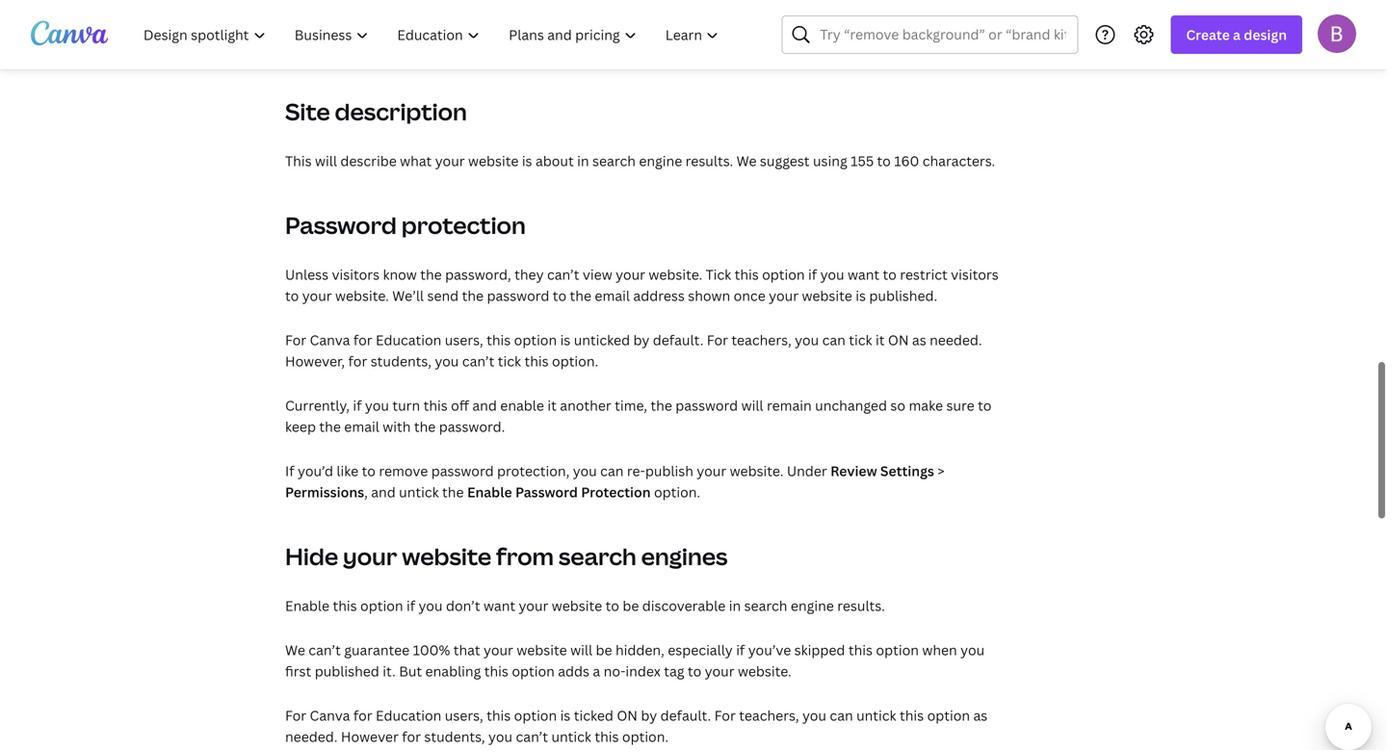 Task type: locate. For each thing, give the bounding box(es) containing it.
0 horizontal spatial it
[[547, 396, 557, 415]]

canva inside for canva for education users, this option is ticked on by default. for teachers, you can untick this option as needed. however for students, you can't untick this option.
[[310, 707, 350, 725]]

website. left the under at the bottom of page
[[730, 462, 783, 480]]

be
[[623, 597, 639, 615], [596, 641, 612, 659]]

website. up address
[[649, 265, 702, 284]]

this right skipped
[[848, 641, 873, 659]]

we left suggest
[[736, 152, 757, 170]]

password
[[285, 209, 397, 241], [515, 483, 578, 501]]

teachers, inside for canva for education users, this option is unticked by default. for teachers, you can tick it on as needed. however, for students, you can't tick this option.
[[731, 331, 791, 349]]

option inside for canva for education users, this option is unticked by default. for teachers, you can tick it on as needed. however, for students, you can't tick this option.
[[514, 331, 557, 349]]

this left off
[[423, 396, 448, 415]]

shown
[[688, 287, 730, 305]]

2 education from the top
[[376, 707, 441, 725]]

0 vertical spatial be
[[623, 597, 639, 615]]

1 horizontal spatial want
[[848, 265, 879, 284]]

website
[[468, 152, 519, 170], [802, 287, 852, 305], [402, 541, 491, 572], [552, 597, 602, 615], [517, 641, 567, 659]]

1 vertical spatial on
[[617, 707, 638, 725]]

it.
[[383, 662, 396, 681]]

currently, if you turn this off and enable it another time, the password will remain unchanged so make sure to keep the email with the password.
[[285, 396, 992, 436]]

0 vertical spatial on
[[888, 331, 909, 349]]

results.
[[685, 152, 733, 170], [837, 597, 885, 615]]

0 horizontal spatial tick
[[498, 352, 521, 370]]

password down password.
[[431, 462, 494, 480]]

in right discoverable at the bottom
[[729, 597, 741, 615]]

will inside we can't guarantee 100% that your website will be hidden, especially if you've skipped this option when you first published it. but enabling this option adds a no-index tag to your website.
[[570, 641, 592, 659]]

students, down enabling
[[424, 728, 485, 746]]

enable
[[500, 396, 544, 415]]

option. inside "if you'd like to remove password protection, you can re-publish your website. under review settings > permissions , and untick the enable password protection option."
[[654, 483, 700, 501]]

1 vertical spatial default.
[[660, 707, 711, 725]]

1 vertical spatial it
[[547, 396, 557, 415]]

password down they
[[487, 287, 549, 305]]

be up 'hidden,'
[[623, 597, 639, 615]]

enable
[[467, 483, 512, 501], [285, 597, 329, 615]]

canva
[[310, 331, 350, 349], [310, 707, 350, 725]]

0 horizontal spatial want
[[484, 597, 515, 615]]

canva inside for canva for education users, this option is unticked by default. for teachers, you can tick it on as needed. however, for students, you can't tick this option.
[[310, 331, 350, 349]]

we can't guarantee 100% that your website will be hidden, especially if you've skipped this option when you first published it. but enabling this option adds a no-index tag to your website.
[[285, 641, 985, 681]]

1 vertical spatial in
[[729, 597, 741, 615]]

search up you've on the bottom of the page
[[744, 597, 787, 615]]

needed. inside for canva for education users, this option is unticked by default. for teachers, you can tick it on as needed. however, for students, you can't tick this option.
[[930, 331, 982, 349]]

send
[[427, 287, 459, 305]]

a left design
[[1233, 26, 1241, 44]]

2 horizontal spatial will
[[741, 396, 763, 415]]

as
[[912, 331, 926, 349], [973, 707, 988, 725]]

password inside "if you'd like to remove password protection, you can re-publish your website. under review settings > permissions , and untick the enable password protection option."
[[515, 483, 578, 501]]

0 horizontal spatial a
[[593, 662, 600, 681]]

by down 'index'
[[641, 707, 657, 725]]

email down view
[[595, 287, 630, 305]]

canva up however
[[310, 707, 350, 725]]

option up the once
[[762, 265, 805, 284]]

option. down the "publish"
[[654, 483, 700, 501]]

and
[[472, 396, 497, 415], [371, 483, 396, 501]]

2 users, from the top
[[445, 707, 483, 725]]

0 horizontal spatial enable
[[285, 597, 329, 615]]

1 vertical spatial by
[[641, 707, 657, 725]]

0 vertical spatial as
[[912, 331, 926, 349]]

website inside unless visitors know the password, they can't view your website. tick this option if you want to restrict visitors to your website. we'll send the password to the email address shown once your website is published.
[[802, 287, 852, 305]]

needed. up sure on the bottom of the page
[[930, 331, 982, 349]]

suggest
[[760, 152, 810, 170]]

design
[[1244, 26, 1287, 44]]

is inside for canva for education users, this option is unticked by default. for teachers, you can tick it on as needed. however, for students, you can't tick this option.
[[560, 331, 570, 349]]

1 vertical spatial students,
[[424, 728, 485, 746]]

0 horizontal spatial on
[[617, 707, 638, 725]]

can
[[822, 331, 846, 349], [600, 462, 624, 480], [830, 707, 853, 725]]

search right about
[[592, 152, 636, 170]]

enabling
[[425, 662, 481, 681]]

your down unless at the left
[[302, 287, 332, 305]]

password down protection,
[[515, 483, 578, 501]]

1 horizontal spatial email
[[595, 287, 630, 305]]

users, inside for canva for education users, this option is unticked by default. for teachers, you can tick it on as needed. however, for students, you can't tick this option.
[[445, 331, 483, 349]]

results. up skipped
[[837, 597, 885, 615]]

with
[[383, 418, 411, 436]]

visitors left 'know'
[[332, 265, 380, 284]]

0 vertical spatial students,
[[371, 352, 431, 370]]

option. inside for canva for education users, this option is ticked on by default. for teachers, you can untick this option as needed. however for students, you can't untick this option.
[[622, 728, 669, 746]]

if inside we can't guarantee 100% that your website will be hidden, especially if you've skipped this option when you first published it. but enabling this option adds a no-index tag to your website.
[[736, 641, 745, 659]]

1 vertical spatial option.
[[654, 483, 700, 501]]

education down we'll at top
[[376, 331, 441, 349]]

website. down you've on the bottom of the page
[[738, 662, 792, 681]]

the down password.
[[442, 483, 464, 501]]

if inside currently, if you turn this off and enable it another time, the password will remain unchanged so make sure to keep the email with the password.
[[353, 396, 362, 415]]

website. inside "if you'd like to remove password protection, you can re-publish your website. under review settings > permissions , and untick the enable password protection option."
[[730, 462, 783, 480]]

0 vertical spatial and
[[472, 396, 497, 415]]

students, up turn
[[371, 352, 431, 370]]

1 vertical spatial be
[[596, 641, 612, 659]]

1 vertical spatial education
[[376, 707, 441, 725]]

0 horizontal spatial results.
[[685, 152, 733, 170]]

1 vertical spatial enable
[[285, 597, 329, 615]]

a left the no-
[[593, 662, 600, 681]]

option up guarantee
[[360, 597, 403, 615]]

0 horizontal spatial password
[[285, 209, 397, 241]]

your right what
[[435, 152, 465, 170]]

0 horizontal spatial needed.
[[285, 728, 338, 746]]

a inside dropdown button
[[1233, 26, 1241, 44]]

your right the "publish"
[[697, 462, 726, 480]]

unless
[[285, 265, 329, 284]]

1 horizontal spatial results.
[[837, 597, 885, 615]]

tick down published. on the top right of the page
[[849, 331, 872, 349]]

by
[[633, 331, 650, 349], [641, 707, 657, 725]]

is inside for canva for education users, this option is ticked on by default. for teachers, you can untick this option as needed. however for students, you can't untick this option.
[[560, 707, 570, 725]]

0 horizontal spatial as
[[912, 331, 926, 349]]

0 vertical spatial users,
[[445, 331, 483, 349]]

0 vertical spatial in
[[577, 152, 589, 170]]

1 vertical spatial password
[[675, 396, 738, 415]]

0 vertical spatial a
[[1233, 26, 1241, 44]]

enable down protection,
[[467, 483, 512, 501]]

like
[[337, 462, 358, 480]]

it
[[875, 331, 885, 349], [547, 396, 557, 415]]

default. down the tag at the left of the page
[[660, 707, 711, 725]]

and right ,
[[371, 483, 396, 501]]

can't inside we can't guarantee 100% that your website will be hidden, especially if you've skipped this option when you first published it. but enabling this option adds a no-index tag to your website.
[[309, 641, 341, 659]]

your
[[435, 152, 465, 170], [616, 265, 645, 284], [302, 287, 332, 305], [769, 287, 799, 305], [697, 462, 726, 480], [343, 541, 397, 572], [519, 597, 548, 615], [484, 641, 513, 659], [705, 662, 734, 681]]

0 vertical spatial tick
[[849, 331, 872, 349]]

1 horizontal spatial visitors
[[951, 265, 999, 284]]

1 vertical spatial we
[[285, 641, 305, 659]]

1 vertical spatial a
[[593, 662, 600, 681]]

1 horizontal spatial we
[[736, 152, 757, 170]]

email
[[595, 287, 630, 305], [344, 418, 379, 436]]

1 vertical spatial engine
[[791, 597, 834, 615]]

published.
[[869, 287, 937, 305]]

1 vertical spatial teachers,
[[739, 707, 799, 725]]

engines
[[641, 541, 728, 572]]

0 vertical spatial want
[[848, 265, 879, 284]]

untick
[[399, 483, 439, 501], [856, 707, 896, 725], [551, 728, 591, 746]]

restrict
[[900, 265, 948, 284]]

default.
[[653, 331, 704, 349], [660, 707, 711, 725]]

be up the no-
[[596, 641, 612, 659]]

you inside currently, if you turn this off and enable it another time, the password will remain unchanged so make sure to keep the email with the password.
[[365, 396, 389, 415]]

want right don't at the bottom of page
[[484, 597, 515, 615]]

1 horizontal spatial needed.
[[930, 331, 982, 349]]

1 education from the top
[[376, 331, 441, 349]]

option. down 'index'
[[622, 728, 669, 746]]

users,
[[445, 331, 483, 349], [445, 707, 483, 725]]

the
[[420, 265, 442, 284], [462, 287, 484, 305], [570, 287, 591, 305], [651, 396, 672, 415], [319, 418, 341, 436], [414, 418, 436, 436], [442, 483, 464, 501]]

by inside for canva for education users, this option is ticked on by default. for teachers, you can untick this option as needed. however for students, you can't untick this option.
[[641, 707, 657, 725]]

create a design
[[1186, 26, 1287, 44]]

on inside for canva for education users, this option is ticked on by default. for teachers, you can untick this option as needed. however for students, you can't untick this option.
[[617, 707, 638, 725]]

can down skipped
[[830, 707, 853, 725]]

for
[[285, 331, 306, 349], [707, 331, 728, 349], [285, 707, 306, 725], [714, 707, 736, 725]]

1 horizontal spatial as
[[973, 707, 988, 725]]

0 vertical spatial will
[[315, 152, 337, 170]]

2 vertical spatial password
[[431, 462, 494, 480]]

view
[[583, 265, 612, 284]]

will up adds
[[570, 641, 592, 659]]

1 vertical spatial and
[[371, 483, 396, 501]]

can't
[[547, 265, 579, 284], [462, 352, 494, 370], [309, 641, 341, 659], [516, 728, 548, 746]]

email inside unless visitors know the password, they can't view your website. tick this option if you want to restrict visitors to your website. we'll send the password to the email address shown once your website is published.
[[595, 287, 630, 305]]

0 vertical spatial canva
[[310, 331, 350, 349]]

if
[[808, 265, 817, 284], [353, 396, 362, 415], [406, 597, 415, 615], [736, 641, 745, 659]]

we
[[736, 152, 757, 170], [285, 641, 305, 659]]

0 vertical spatial enable
[[467, 483, 512, 501]]

1 horizontal spatial password
[[515, 483, 578, 501]]

1 vertical spatial password
[[515, 483, 578, 501]]

1 horizontal spatial it
[[875, 331, 885, 349]]

can't inside for canva for education users, this option is ticked on by default. for teachers, you can untick this option as needed. however for students, you can't untick this option.
[[516, 728, 548, 746]]

can't inside for canva for education users, this option is unticked by default. for teachers, you can tick it on as needed. however, for students, you can't tick this option.
[[462, 352, 494, 370]]

0 vertical spatial teachers,
[[731, 331, 791, 349]]

as inside for canva for education users, this option is unticked by default. for teachers, you can tick it on as needed. however, for students, you can't tick this option.
[[912, 331, 926, 349]]

1 vertical spatial can
[[600, 462, 624, 480]]

1 horizontal spatial a
[[1233, 26, 1241, 44]]

engine
[[639, 152, 682, 170], [791, 597, 834, 615]]

it inside currently, if you turn this off and enable it another time, the password will remain unchanged so make sure to keep the email with the password.
[[547, 396, 557, 415]]

users, for students,
[[445, 707, 483, 725]]

enable down hide
[[285, 597, 329, 615]]

if left you've on the bottom of the page
[[736, 641, 745, 659]]

using
[[813, 152, 847, 170]]

we up the first
[[285, 641, 305, 659]]

teachers, down the once
[[731, 331, 791, 349]]

for
[[353, 331, 372, 349], [348, 352, 367, 370], [353, 707, 372, 725], [402, 728, 421, 746]]

if right tick
[[808, 265, 817, 284]]

can up protection
[[600, 462, 624, 480]]

is
[[522, 152, 532, 170], [856, 287, 866, 305], [560, 331, 570, 349], [560, 707, 570, 725]]

as inside for canva for education users, this option is ticked on by default. for teachers, you can untick this option as needed. however for students, you can't untick this option.
[[973, 707, 988, 725]]

2 canva from the top
[[310, 707, 350, 725]]

to inside "if you'd like to remove password protection, you can re-publish your website. under review settings > permissions , and untick the enable password protection option."
[[362, 462, 376, 480]]

0 vertical spatial we
[[736, 152, 757, 170]]

1 canva from the top
[[310, 331, 350, 349]]

a
[[1233, 26, 1241, 44], [593, 662, 600, 681]]

users, inside for canva for education users, this option is ticked on by default. for teachers, you can untick this option as needed. however for students, you can't untick this option.
[[445, 707, 483, 725]]

1 horizontal spatial enable
[[467, 483, 512, 501]]

know
[[383, 265, 417, 284]]

this up the once
[[735, 265, 759, 284]]

your down from
[[519, 597, 548, 615]]

however
[[341, 728, 399, 746]]

want up published. on the top right of the page
[[848, 265, 879, 284]]

visitors
[[332, 265, 380, 284], [951, 265, 999, 284]]

1 users, from the top
[[445, 331, 483, 349]]

the right "time,"
[[651, 396, 672, 415]]

will left remain
[[741, 396, 763, 415]]

default. down address
[[653, 331, 704, 349]]

bob builder image
[[1318, 14, 1356, 53]]

0 horizontal spatial we
[[285, 641, 305, 659]]

and inside "if you'd like to remove password protection, you can re-publish your website. under review settings > permissions , and untick the enable password protection option."
[[371, 483, 396, 501]]

your down the especially
[[705, 662, 734, 681]]

this inside currently, if you turn this off and enable it another time, the password will remain unchanged so make sure to keep the email with the password.
[[423, 396, 448, 415]]

it right enable
[[547, 396, 557, 415]]

education inside for canva for education users, this option is unticked by default. for teachers, you can tick it on as needed. however, for students, you can't tick this option.
[[376, 331, 441, 349]]

you inside we can't guarantee 100% that your website will be hidden, especially if you've skipped this option when you first published it. but enabling this option adds a no-index tag to your website.
[[960, 641, 985, 659]]

2 vertical spatial search
[[744, 597, 787, 615]]

2 vertical spatial can
[[830, 707, 853, 725]]

1 vertical spatial untick
[[856, 707, 896, 725]]

education for for
[[376, 707, 441, 725]]

about
[[536, 152, 574, 170]]

on right 'ticked'
[[617, 707, 638, 725]]

password inside unless visitors know the password, they can't view your website. tick this option if you want to restrict visitors to your website. we'll send the password to the email address shown once your website is published.
[[487, 287, 549, 305]]

education up however
[[376, 707, 441, 725]]

0 vertical spatial email
[[595, 287, 630, 305]]

by right unticked
[[633, 331, 650, 349]]

default. inside for canva for education users, this option is unticked by default. for teachers, you can tick it on as needed. however, for students, you can't tick this option.
[[653, 331, 704, 349]]

if right currently,
[[353, 396, 362, 415]]

this
[[735, 265, 759, 284], [487, 331, 511, 349], [524, 352, 549, 370], [423, 396, 448, 415], [333, 597, 357, 615], [848, 641, 873, 659], [484, 662, 508, 681], [487, 707, 511, 725], [900, 707, 924, 725], [595, 728, 619, 746]]

want
[[848, 265, 879, 284], [484, 597, 515, 615]]

you'd
[[298, 462, 333, 480]]

0 vertical spatial untick
[[399, 483, 439, 501]]

search up 'enable this option if you don't want your website to be discoverable in search engine results.'
[[559, 541, 636, 572]]

1 vertical spatial as
[[973, 707, 988, 725]]

0 vertical spatial password
[[487, 287, 549, 305]]

it down published. on the top right of the page
[[875, 331, 885, 349]]

this down 'ticked'
[[595, 728, 619, 746]]

and right off
[[472, 396, 497, 415]]

students, inside for canva for education users, this option is ticked on by default. for teachers, you can untick this option as needed. however for students, you can't untick this option.
[[424, 728, 485, 746]]

1 horizontal spatial and
[[472, 396, 497, 415]]

0 vertical spatial needed.
[[930, 331, 982, 349]]

once
[[734, 287, 766, 305]]

2 vertical spatial will
[[570, 641, 592, 659]]

password up the "publish"
[[675, 396, 738, 415]]

education
[[376, 331, 441, 349], [376, 707, 441, 725]]

education inside for canva for education users, this option is ticked on by default. for teachers, you can untick this option as needed. however for students, you can't untick this option.
[[376, 707, 441, 725]]

this right enabling
[[484, 662, 508, 681]]

is inside unless visitors know the password, they can't view your website. tick this option if you want to restrict visitors to your website. we'll send the password to the email address shown once your website is published.
[[856, 287, 866, 305]]

0 vertical spatial education
[[376, 331, 441, 349]]

option. down unticked
[[552, 352, 598, 370]]

unchanged
[[815, 396, 887, 415]]

1 horizontal spatial on
[[888, 331, 909, 349]]

0 horizontal spatial visitors
[[332, 265, 380, 284]]

this left 'ticked'
[[487, 707, 511, 725]]

needed. left however
[[285, 728, 338, 746]]

top level navigation element
[[131, 15, 735, 54]]

0 vertical spatial option.
[[552, 352, 598, 370]]

the down currently,
[[319, 418, 341, 436]]

address
[[633, 287, 685, 305]]

0 vertical spatial it
[[875, 331, 885, 349]]

0 horizontal spatial email
[[344, 418, 379, 436]]

tick up enable
[[498, 352, 521, 370]]

1 vertical spatial email
[[344, 418, 379, 436]]

website.
[[649, 265, 702, 284], [335, 287, 389, 305], [730, 462, 783, 480], [738, 662, 792, 681]]

0 horizontal spatial be
[[596, 641, 612, 659]]

is left published. on the top right of the page
[[856, 287, 866, 305]]

0 horizontal spatial and
[[371, 483, 396, 501]]

0 vertical spatial can
[[822, 331, 846, 349]]

in right about
[[577, 152, 589, 170]]

0 horizontal spatial in
[[577, 152, 589, 170]]

canva up however,
[[310, 331, 350, 349]]

is left 'ticked'
[[560, 707, 570, 725]]

0 vertical spatial engine
[[639, 152, 682, 170]]

website. down 'know'
[[335, 287, 389, 305]]

password up unless at the left
[[285, 209, 397, 241]]

this inside unless visitors know the password, they can't view your website. tick this option if you want to restrict visitors to your website. we'll send the password to the email address shown once your website is published.
[[735, 265, 759, 284]]

1 vertical spatial canva
[[310, 707, 350, 725]]

can up unchanged at right bottom
[[822, 331, 846, 349]]

enable inside "if you'd like to remove password protection, you can re-publish your website. under review settings > permissions , and untick the enable password protection option."
[[467, 483, 512, 501]]

0 vertical spatial results.
[[685, 152, 733, 170]]

users, down enabling
[[445, 707, 483, 725]]

this down the password,
[[487, 331, 511, 349]]

0 vertical spatial default.
[[653, 331, 704, 349]]

1 horizontal spatial untick
[[551, 728, 591, 746]]

needed.
[[930, 331, 982, 349], [285, 728, 338, 746]]

don't
[[446, 597, 480, 615]]

off
[[451, 396, 469, 415]]

on
[[888, 331, 909, 349], [617, 707, 638, 725]]

1 horizontal spatial will
[[570, 641, 592, 659]]

can inside for canva for education users, this option is ticked on by default. for teachers, you can untick this option as needed. however for students, you can't untick this option.
[[830, 707, 853, 725]]

what
[[400, 152, 432, 170]]

published
[[315, 662, 379, 681]]

on down published. on the top right of the page
[[888, 331, 909, 349]]

1 vertical spatial will
[[741, 396, 763, 415]]

0 vertical spatial password
[[285, 209, 397, 241]]

is left unticked
[[560, 331, 570, 349]]

1 vertical spatial users,
[[445, 707, 483, 725]]

0 horizontal spatial untick
[[399, 483, 439, 501]]

this will describe what your website is about in search engine results. we suggest using 155 to 160 characters.
[[285, 152, 995, 170]]

email left with
[[344, 418, 379, 436]]

teachers, down you've on the bottom of the page
[[739, 707, 799, 725]]



Task type: describe. For each thing, give the bounding box(es) containing it.
1 visitors from the left
[[332, 265, 380, 284]]

so
[[890, 396, 905, 415]]

for canva for education users, this option is ticked on by default. for teachers, you can untick this option as needed. however for students, you can't untick this option.
[[285, 707, 988, 746]]

this
[[285, 152, 312, 170]]

to inside we can't guarantee 100% that your website will be hidden, especially if you've skipped this option when you first published it. but enabling this option adds a no-index tag to your website.
[[688, 662, 701, 681]]

>
[[937, 462, 945, 480]]

we'll
[[392, 287, 424, 305]]

canva for however,
[[310, 331, 350, 349]]

0 horizontal spatial engine
[[639, 152, 682, 170]]

make
[[909, 396, 943, 415]]

the down view
[[570, 287, 591, 305]]

protection,
[[497, 462, 570, 480]]

hide your website from search engines
[[285, 541, 728, 572]]

on inside for canva for education users, this option is unticked by default. for teachers, you can tick it on as needed. however, for students, you can't tick this option.
[[888, 331, 909, 349]]

tick
[[706, 265, 731, 284]]

,
[[364, 483, 368, 501]]

when
[[922, 641, 957, 659]]

160
[[894, 152, 919, 170]]

option down when
[[927, 707, 970, 725]]

they
[[514, 265, 544, 284]]

describe
[[340, 152, 397, 170]]

permissions
[[285, 483, 364, 501]]

for up however,
[[285, 331, 306, 349]]

2 visitors from the left
[[951, 265, 999, 284]]

protection
[[581, 483, 651, 501]]

if up 100%
[[406, 597, 415, 615]]

password inside "if you'd like to remove password protection, you can re-publish your website. under review settings > permissions , and untick the enable password protection option."
[[431, 462, 494, 480]]

1 horizontal spatial in
[[729, 597, 741, 615]]

time,
[[615, 396, 647, 415]]

enable this option if you don't want your website to be discoverable in search engine results.
[[285, 597, 885, 615]]

students, inside for canva for education users, this option is unticked by default. for teachers, you can tick it on as needed. however, for students, you can't tick this option.
[[371, 352, 431, 370]]

for canva for education users, this option is unticked by default. for teachers, you can tick it on as needed. however, for students, you can't tick this option.
[[285, 331, 982, 370]]

site description
[[285, 96, 467, 127]]

that
[[453, 641, 480, 659]]

teachers, inside for canva for education users, this option is ticked on by default. for teachers, you can untick this option as needed. however for students, you can't untick this option.
[[739, 707, 799, 725]]

from
[[496, 541, 554, 572]]

1 horizontal spatial be
[[623, 597, 639, 615]]

your inside "if you'd like to remove password protection, you can re-publish your website. under review settings > permissions , and untick the enable password protection option."
[[697, 462, 726, 480]]

skipped
[[794, 641, 845, 659]]

1 vertical spatial search
[[559, 541, 636, 572]]

to inside currently, if you turn this off and enable it another time, the password will remain unchanged so make sure to keep the email with the password.
[[978, 396, 992, 415]]

can't inside unless visitors know the password, they can't view your website. tick this option if you want to restrict visitors to your website. we'll send the password to the email address shown once your website is published.
[[547, 265, 579, 284]]

the right with
[[414, 418, 436, 436]]

your right that
[[484, 641, 513, 659]]

ticked
[[574, 707, 613, 725]]

description
[[335, 96, 467, 127]]

adds
[[558, 662, 589, 681]]

option left when
[[876, 641, 919, 659]]

discoverable
[[642, 597, 726, 615]]

email inside currently, if you turn this off and enable it another time, the password will remain unchanged so make sure to keep the email with the password.
[[344, 418, 379, 436]]

re-
[[627, 462, 645, 480]]

you inside unless visitors know the password, they can't view your website. tick this option if you want to restrict visitors to your website. we'll send the password to the email address shown once your website is published.
[[820, 265, 844, 284]]

tag
[[664, 662, 684, 681]]

no-
[[604, 662, 626, 681]]

settings
[[880, 462, 934, 480]]

1 vertical spatial tick
[[498, 352, 521, 370]]

option left adds
[[512, 662, 555, 681]]

option inside unless visitors know the password, they can't view your website. tick this option if you want to restrict visitors to your website. we'll send the password to the email address shown once your website is published.
[[762, 265, 805, 284]]

option left 'ticked'
[[514, 707, 557, 725]]

hidden,
[[615, 641, 664, 659]]

hide
[[285, 541, 338, 572]]

1 vertical spatial want
[[484, 597, 515, 615]]

this up enable
[[524, 352, 549, 370]]

users, for you
[[445, 331, 483, 349]]

this up guarantee
[[333, 597, 357, 615]]

your right the once
[[769, 287, 799, 305]]

it inside for canva for education users, this option is unticked by default. for teachers, you can tick it on as needed. however, for students, you can't tick this option.
[[875, 331, 885, 349]]

1 vertical spatial results.
[[837, 597, 885, 615]]

education for students,
[[376, 331, 441, 349]]

index
[[626, 662, 661, 681]]

Try "remove background" or "brand kit" search field
[[820, 16, 1066, 53]]

untick inside "if you'd like to remove password protection, you can re-publish your website. under review settings > permissions , and untick the enable password protection option."
[[399, 483, 439, 501]]

2 horizontal spatial untick
[[856, 707, 896, 725]]

remain
[[767, 396, 812, 415]]

a inside we can't guarantee 100% that your website will be hidden, especially if you've skipped this option when you first published it. but enabling this option adds a no-index tag to your website.
[[593, 662, 600, 681]]

is left about
[[522, 152, 532, 170]]

can inside "if you'd like to remove password protection, you can re-publish your website. under review settings > permissions , and untick the enable password protection option."
[[600, 462, 624, 480]]

first
[[285, 662, 311, 681]]

another
[[560, 396, 611, 415]]

website inside we can't guarantee 100% that your website will be hidden, especially if you've skipped this option when you first published it. but enabling this option adds a no-index tag to your website.
[[517, 641, 567, 659]]

currently,
[[285, 396, 350, 415]]

the down the password,
[[462, 287, 484, 305]]

be inside we can't guarantee 100% that your website will be hidden, especially if you've skipped this option when you first published it. but enabling this option adds a no-index tag to your website.
[[596, 641, 612, 659]]

however,
[[285, 352, 345, 370]]

want inside unless visitors know the password, they can't view your website. tick this option if you want to restrict visitors to your website. we'll send the password to the email address shown once your website is published.
[[848, 265, 879, 284]]

you've
[[748, 641, 791, 659]]

and inside currently, if you turn this off and enable it another time, the password will remain unchanged so make sure to keep the email with the password.
[[472, 396, 497, 415]]

publish
[[645, 462, 693, 480]]

remove
[[379, 462, 428, 480]]

protection
[[401, 209, 526, 241]]

especially
[[668, 641, 733, 659]]

default. inside for canva for education users, this option is ticked on by default. for teachers, you can untick this option as needed. however for students, you can't untick this option.
[[660, 707, 711, 725]]

the up send
[[420, 265, 442, 284]]

for down shown
[[707, 331, 728, 349]]

by inside for canva for education users, this option is unticked by default. for teachers, you can tick it on as needed. however, for students, you can't tick this option.
[[633, 331, 650, 349]]

0 horizontal spatial will
[[315, 152, 337, 170]]

1 horizontal spatial tick
[[849, 331, 872, 349]]

you inside "if you'd like to remove password protection, you can re-publish your website. under review settings > permissions , and untick the enable password protection option."
[[573, 462, 597, 480]]

for down the first
[[285, 707, 306, 725]]

password inside currently, if you turn this off and enable it another time, the password will remain unchanged so make sure to keep the email with the password.
[[675, 396, 738, 415]]

review
[[830, 462, 877, 480]]

under
[[787, 462, 827, 480]]

sure
[[946, 396, 974, 415]]

guarantee
[[344, 641, 410, 659]]

0 vertical spatial search
[[592, 152, 636, 170]]

create
[[1186, 26, 1230, 44]]

characters.
[[922, 152, 995, 170]]

can inside for canva for education users, this option is unticked by default. for teachers, you can tick it on as needed. however, for students, you can't tick this option.
[[822, 331, 846, 349]]

we inside we can't guarantee 100% that your website will be hidden, especially if you've skipped this option when you first published it. but enabling this option adds a no-index tag to your website.
[[285, 641, 305, 659]]

turn
[[392, 396, 420, 415]]

create a design button
[[1171, 15, 1302, 54]]

if inside unless visitors know the password, they can't view your website. tick this option if you want to restrict visitors to your website. we'll send the password to the email address shown once your website is published.
[[808, 265, 817, 284]]

needed. inside for canva for education users, this option is ticked on by default. for teachers, you can untick this option as needed. however for students, you can't untick this option.
[[285, 728, 338, 746]]

if
[[285, 462, 294, 480]]

your right view
[[616, 265, 645, 284]]

will inside currently, if you turn this off and enable it another time, the password will remain unchanged so make sure to keep the email with the password.
[[741, 396, 763, 415]]

if you'd like to remove password protection, you can re-publish your website. under review settings > permissions , and untick the enable password protection option.
[[285, 462, 945, 501]]

option. inside for canva for education users, this option is unticked by default. for teachers, you can tick it on as needed. however, for students, you can't tick this option.
[[552, 352, 598, 370]]

but
[[399, 662, 422, 681]]

155
[[851, 152, 874, 170]]

your right hide
[[343, 541, 397, 572]]

this down when
[[900, 707, 924, 725]]

canva for needed.
[[310, 707, 350, 725]]

2 vertical spatial untick
[[551, 728, 591, 746]]

password,
[[445, 265, 511, 284]]

100%
[[413, 641, 450, 659]]

for down the especially
[[714, 707, 736, 725]]

password protection
[[285, 209, 526, 241]]

website. inside we can't guarantee 100% that your website will be hidden, especially if you've skipped this option when you first published it. but enabling this option adds a no-index tag to your website.
[[738, 662, 792, 681]]

unless visitors know the password, they can't view your website. tick this option if you want to restrict visitors to your website. we'll send the password to the email address shown once your website is published.
[[285, 265, 999, 305]]

keep
[[285, 418, 316, 436]]

the inside "if you'd like to remove password protection, you can re-publish your website. under review settings > permissions , and untick the enable password protection option."
[[442, 483, 464, 501]]

password.
[[439, 418, 505, 436]]

unticked
[[574, 331, 630, 349]]

site
[[285, 96, 330, 127]]



Task type: vqa. For each thing, say whether or not it's contained in the screenshot.
right we
yes



